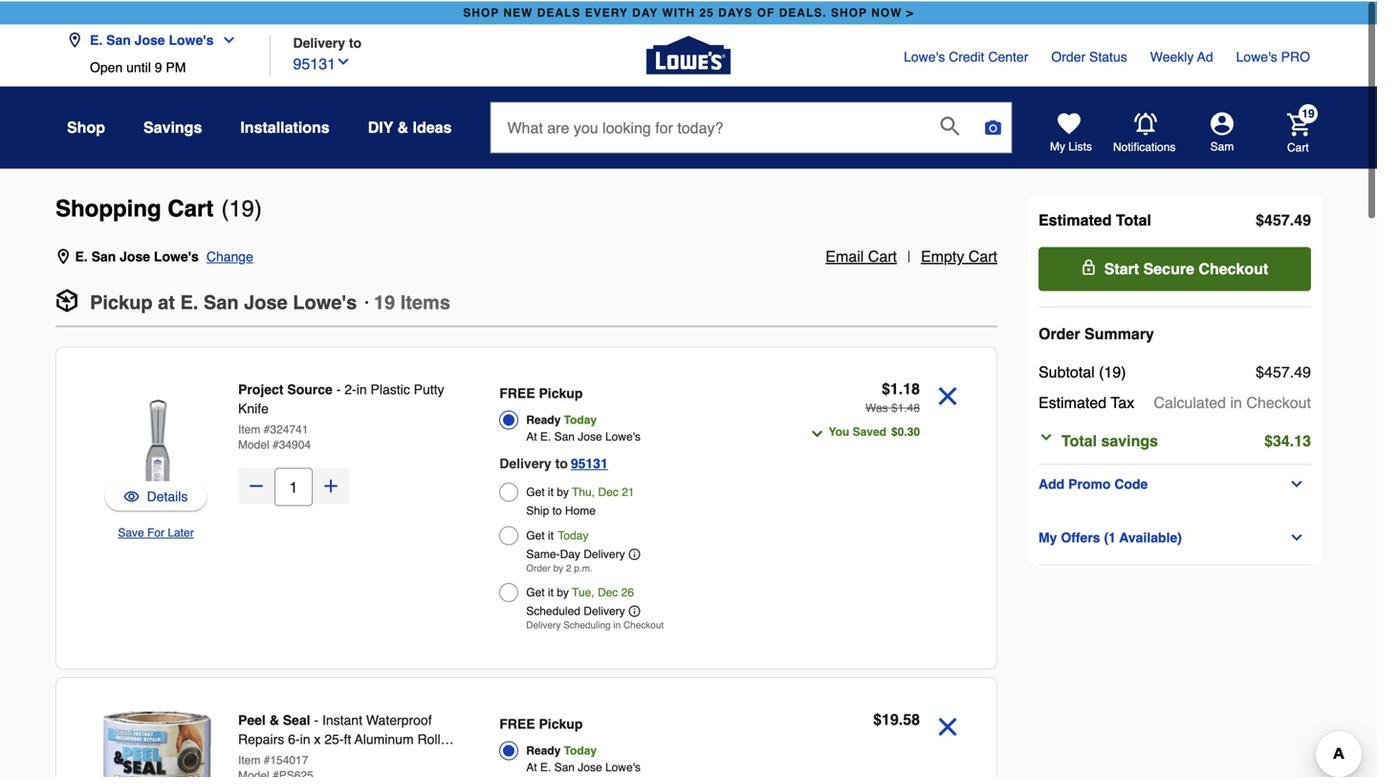 Task type: locate. For each thing, give the bounding box(es) containing it.
#154017
[[264, 753, 308, 766]]

1 vertical spatial 49
[[1295, 362, 1312, 380]]

2 vertical spatial get
[[526, 585, 545, 598]]

0 vertical spatial pickup
[[90, 290, 153, 312]]

dec for 26
[[598, 585, 618, 598]]

get for get it by tue, dec 26
[[526, 585, 545, 598]]

(
[[221, 194, 229, 221]]

my left offers
[[1039, 529, 1058, 544]]

2 estimated from the top
[[1039, 393, 1107, 410]]

1 estimated from the top
[[1039, 210, 1112, 228]]

start
[[1105, 259, 1140, 277]]

1
[[891, 379, 899, 397], [898, 400, 904, 414]]

30
[[908, 424, 920, 438]]

lowe's
[[169, 31, 214, 46], [904, 48, 945, 63], [1237, 48, 1278, 63], [154, 248, 199, 263], [293, 290, 357, 312], [606, 429, 641, 443], [606, 760, 641, 774]]

1 vertical spatial at
[[526, 760, 537, 774]]

1 at e. san jose lowe's from the top
[[526, 429, 641, 443]]

promo
[[1069, 476, 1111, 491]]

deals.
[[779, 5, 827, 18]]

remove item image for 2-in plastic putty knife
[[932, 379, 964, 411]]

at e. san jose lowe's
[[526, 429, 641, 443], [526, 760, 641, 774]]

1 it from the top
[[548, 485, 554, 498]]

shopping
[[55, 194, 161, 221]]

home
[[565, 503, 596, 517]]

0 vertical spatial ready today
[[526, 412, 597, 426]]

0 vertical spatial order
[[1052, 48, 1086, 63]]

ready today
[[526, 412, 597, 426], [526, 743, 597, 757]]

info image up 26
[[629, 548, 641, 559]]

code
[[1115, 476, 1148, 491]]

bullet image
[[365, 299, 369, 303]]

checkout down 26
[[624, 619, 664, 630]]

0 vertical spatial get
[[526, 485, 545, 498]]

1 horizontal spatial shop
[[831, 5, 868, 18]]

& for diy
[[398, 117, 409, 135]]

total up start
[[1116, 210, 1152, 228]]

email cart
[[826, 246, 897, 264]]

0 vertical spatial 95131 button
[[293, 49, 351, 74]]

to for ship to home
[[553, 503, 562, 517]]

1 vertical spatial it
[[548, 528, 554, 542]]

1 vertical spatial at e. san jose lowe's
[[526, 760, 641, 774]]

0 horizontal spatial -
[[314, 712, 319, 727]]

$ up calculated in checkout
[[1256, 362, 1265, 380]]

san
[[106, 31, 131, 46], [91, 248, 116, 263], [204, 290, 239, 312], [555, 429, 575, 443], [555, 760, 575, 774]]

95131 down "delivery to"
[[293, 54, 336, 71]]

1 vertical spatial free pickup
[[500, 716, 583, 731]]

2 info image from the top
[[629, 605, 641, 616]]

& inside button
[[398, 117, 409, 135]]

2 vertical spatial checkout
[[624, 619, 664, 630]]

it up same-
[[548, 528, 554, 542]]

1 vertical spatial estimated
[[1039, 393, 1107, 410]]

0 vertical spatial $ 457 . 49
[[1256, 210, 1312, 228]]

1 vertical spatial 95131 button
[[571, 451, 608, 474]]

1 vertical spatial ready
[[526, 743, 561, 757]]

credit
[[949, 48, 985, 63]]

& right diy
[[398, 117, 409, 135]]

item inside item #324741 model #34904
[[238, 422, 261, 435]]

plus image
[[321, 476, 341, 495]]

item down repairs
[[238, 753, 261, 766]]

&
[[398, 117, 409, 135], [270, 712, 279, 727]]

2 get from the top
[[526, 528, 545, 542]]

my lists link
[[1051, 111, 1093, 153]]

2 ready today from the top
[[526, 743, 597, 757]]

it up scheduled
[[548, 585, 554, 598]]

source
[[287, 381, 333, 396]]

order down same-
[[526, 562, 551, 573]]

in inside instant waterproof repairs 6-in x 25-ft aluminum roll flashing
[[300, 731, 310, 746]]

total
[[1116, 210, 1152, 228], [1062, 431, 1097, 449]]

1 at from the top
[[526, 429, 537, 443]]

0 horizontal spatial &
[[270, 712, 279, 727]]

estimated down subtotal
[[1039, 393, 1107, 410]]

0 vertical spatial &
[[398, 117, 409, 135]]

0 horizontal spatial 95131 button
[[293, 49, 351, 74]]

in left x on the left of page
[[300, 731, 310, 746]]

shop left new
[[463, 5, 500, 18]]

get for get it by thu, dec 21
[[526, 485, 545, 498]]

1 horizontal spatial &
[[398, 117, 409, 135]]

3 get from the top
[[526, 585, 545, 598]]

cart inside 'button'
[[869, 246, 897, 264]]

checkout inside button
[[1199, 259, 1269, 277]]

1 vertical spatial &
[[270, 712, 279, 727]]

2 vertical spatial by
[[557, 585, 569, 598]]

pm
[[166, 58, 186, 74]]

shop button
[[67, 109, 105, 144]]

1 remove item image from the top
[[932, 379, 964, 411]]

dec left 26
[[598, 585, 618, 598]]

1 item from the top
[[238, 422, 261, 435]]

free up delivery to 95131
[[500, 385, 535, 400]]

day
[[560, 547, 581, 560]]

open
[[90, 58, 123, 74]]

item up model
[[238, 422, 261, 435]]

e. san jose lowe's button
[[67, 20, 244, 58]]

my left lists in the right top of the page
[[1051, 139, 1066, 152]]

calculated in checkout
[[1154, 393, 1312, 410]]

by for tue, dec 26
[[557, 585, 569, 598]]

$ up start secure checkout
[[1256, 210, 1265, 228]]

order summary
[[1039, 324, 1155, 342]]

58
[[903, 710, 920, 728]]

item #324741 model #34904
[[238, 422, 311, 451]]

1 vertical spatial total
[[1062, 431, 1097, 449]]

0 vertical spatial my
[[1051, 139, 1066, 152]]

0 vertical spatial free
[[500, 385, 535, 400]]

order for order summary
[[1039, 324, 1081, 342]]

457 for estimated total
[[1265, 210, 1290, 228]]

my
[[1051, 139, 1066, 152], [1039, 529, 1058, 544]]

delivery up the "ship"
[[500, 455, 552, 470]]

waterproof
[[366, 712, 432, 727]]

free right roll
[[500, 716, 535, 731]]

1 vertical spatial 457
[[1265, 362, 1290, 380]]

checkout right secure
[[1199, 259, 1269, 277]]

by left 2
[[554, 562, 564, 573]]

remove item image right 58
[[932, 710, 964, 742]]

0 vertical spatial checkout
[[1199, 259, 1269, 277]]

shop new deals every day with 25 days of deals. shop now > link
[[459, 0, 918, 23]]

$ 457 . 49 for (19)
[[1256, 362, 1312, 380]]

order left status
[[1052, 48, 1086, 63]]

0 vertical spatial to
[[349, 34, 362, 49]]

cart right email
[[869, 246, 897, 264]]

25-
[[325, 731, 344, 746]]

0 vertical spatial by
[[557, 485, 569, 498]]

1 vertical spatial info image
[[629, 605, 641, 616]]

shop new deals every day with 25 days of deals. shop now >
[[463, 5, 914, 18]]

checkout
[[1199, 259, 1269, 277], [1247, 393, 1312, 410], [624, 619, 664, 630]]

cart left (
[[168, 194, 214, 221]]

san inside button
[[106, 31, 131, 46]]

0 vertical spatial at e. san jose lowe's
[[526, 429, 641, 443]]

available)
[[1120, 529, 1182, 544]]

1 left 18
[[891, 379, 899, 397]]

49
[[1295, 210, 1312, 228], [1295, 362, 1312, 380]]

option group
[[500, 379, 765, 635]]

2 vertical spatial it
[[548, 585, 554, 598]]

my for my offers (1 available)
[[1039, 529, 1058, 544]]

save for later button
[[118, 522, 194, 542]]

scheduled
[[526, 604, 581, 617]]

today
[[564, 412, 597, 426], [558, 528, 589, 542], [564, 743, 597, 757]]

0 vertical spatial item
[[238, 422, 261, 435]]

2 vertical spatial to
[[553, 503, 562, 517]]

0 vertical spatial remove item image
[[932, 379, 964, 411]]

by for thu, dec 21
[[557, 485, 569, 498]]

by left the tue,
[[557, 585, 569, 598]]

1 vertical spatial ready today
[[526, 743, 597, 757]]

0 vertical spatial 49
[[1295, 210, 1312, 228]]

2 ready from the top
[[526, 743, 561, 757]]

roll
[[418, 731, 441, 746]]

saved
[[853, 424, 887, 438]]

get it today
[[526, 528, 589, 542]]

1 $ 457 . 49 from the top
[[1256, 210, 1312, 228]]

18
[[903, 379, 920, 397]]

- up x on the left of page
[[314, 712, 319, 727]]

in left plastic
[[357, 381, 367, 396]]

Stepper number input field with increment and decrement buttons number field
[[275, 467, 313, 505]]

remove item image right the 48
[[932, 379, 964, 411]]

0 vertical spatial ready
[[526, 412, 561, 426]]

19
[[1302, 106, 1315, 119], [229, 194, 255, 221], [374, 290, 395, 312], [882, 710, 899, 728]]

1 vertical spatial dec
[[598, 585, 618, 598]]

get up same-
[[526, 528, 545, 542]]

change link
[[206, 246, 253, 265]]

ideas
[[413, 117, 452, 135]]

1 vertical spatial remove item image
[[932, 710, 964, 742]]

2 it from the top
[[548, 528, 554, 542]]

$ left 30
[[892, 424, 898, 438]]

$ 457 . 49
[[1256, 210, 1312, 228], [1256, 362, 1312, 380]]

0 vertical spatial -
[[337, 381, 341, 396]]

tue,
[[572, 585, 595, 598]]

0 vertical spatial at
[[526, 429, 537, 443]]

95131 button up thu,
[[571, 451, 608, 474]]

1 free from the top
[[500, 385, 535, 400]]

at
[[526, 429, 537, 443], [526, 760, 537, 774]]

delivery up p.m.
[[584, 547, 625, 560]]

0 horizontal spatial shop
[[463, 5, 500, 18]]

cart down lowe's home improvement cart image
[[1288, 139, 1310, 153]]

95131 button up installations
[[293, 49, 351, 74]]

$ right was
[[892, 400, 898, 414]]

it up ship to home at the left of page
[[548, 485, 554, 498]]

0 vertical spatial 457
[[1265, 210, 1290, 228]]

2 $ 457 . 49 from the top
[[1256, 362, 1312, 380]]

info image for scheduled delivery
[[629, 605, 641, 616]]

1 vertical spatial order
[[1039, 324, 1081, 342]]

total down estimated tax
[[1062, 431, 1097, 449]]

thu,
[[572, 485, 595, 498]]

get up scheduled
[[526, 585, 545, 598]]

cart inside button
[[969, 246, 998, 264]]

1 vertical spatial item
[[238, 753, 261, 766]]

email cart button
[[826, 244, 897, 267]]

lowe's inside "link"
[[1237, 48, 1278, 63]]

#34904
[[273, 437, 311, 451]]

3 it from the top
[[548, 585, 554, 598]]

19 down pro
[[1302, 106, 1315, 119]]

delivery for delivery to 95131
[[500, 455, 552, 470]]

estimated up secure image
[[1039, 210, 1112, 228]]

95131 up thu,
[[571, 455, 608, 470]]

project source -
[[238, 381, 345, 396]]

2 vertical spatial today
[[564, 743, 597, 757]]

to
[[349, 34, 362, 49], [556, 455, 568, 470], [553, 503, 562, 517]]

in right scheduling
[[614, 619, 621, 630]]

by up ship to home at the left of page
[[557, 485, 569, 498]]

2 vertical spatial pickup
[[539, 716, 583, 731]]

21
[[622, 485, 635, 498]]

None search field
[[490, 100, 1013, 170]]

1 vertical spatial checkout
[[1247, 393, 1312, 410]]

info image
[[629, 548, 641, 559], [629, 605, 641, 616]]

1 vertical spatial to
[[556, 455, 568, 470]]

1 vertical spatial get
[[526, 528, 545, 542]]

cart right 'empty'
[[969, 246, 998, 264]]

peel
[[238, 712, 266, 727]]

my lists
[[1051, 139, 1093, 152]]

calculated
[[1154, 393, 1227, 410]]

chevron down image inside '95131' "button"
[[336, 53, 351, 68]]

0 vertical spatial info image
[[629, 548, 641, 559]]

checkout for start secure checkout
[[1199, 259, 1269, 277]]

1 shop from the left
[[463, 5, 500, 18]]

457
[[1265, 210, 1290, 228], [1265, 362, 1290, 380]]

1 vertical spatial $ 457 . 49
[[1256, 362, 1312, 380]]

item
[[238, 422, 261, 435], [238, 753, 261, 766]]

0 vertical spatial estimated
[[1039, 210, 1112, 228]]

my offers (1 available)
[[1039, 529, 1182, 544]]

for
[[147, 525, 165, 539]]

- left 2- on the left
[[337, 381, 341, 396]]

1 vertical spatial 1
[[898, 400, 904, 414]]

1 49 from the top
[[1295, 210, 1312, 228]]

e.
[[90, 31, 103, 46], [75, 248, 88, 263], [180, 290, 198, 312], [540, 429, 551, 443], [540, 760, 551, 774]]

0 vertical spatial dec
[[598, 485, 619, 498]]

delivery for delivery scheduling in checkout
[[526, 619, 561, 630]]

1 vertical spatial free
[[500, 716, 535, 731]]

get up the "ship"
[[526, 485, 545, 498]]

free pickup
[[500, 385, 583, 400], [500, 716, 583, 731]]

2 item from the top
[[238, 753, 261, 766]]

my for my lists
[[1051, 139, 1066, 152]]

get
[[526, 485, 545, 498], [526, 528, 545, 542], [526, 585, 545, 598]]

0 vertical spatial free pickup
[[500, 385, 583, 400]]

order status link
[[1052, 46, 1128, 65]]

save for later
[[118, 525, 194, 539]]

$ 457 . 49 for total
[[1256, 210, 1312, 228]]

quickview image
[[124, 486, 139, 505]]

2 free from the top
[[500, 716, 535, 731]]

chevron down image
[[214, 31, 237, 46], [336, 53, 351, 68], [810, 425, 825, 441], [1039, 429, 1054, 444], [1290, 476, 1305, 491], [1290, 529, 1305, 544]]

shop left now
[[831, 5, 868, 18]]

1 horizontal spatial 95131
[[571, 455, 608, 470]]

search image
[[941, 115, 960, 134]]

2 vertical spatial order
[[526, 562, 551, 573]]

option group containing free pickup
[[500, 379, 765, 635]]

secure image
[[1082, 258, 1097, 274]]

order up subtotal
[[1039, 324, 1081, 342]]

2 remove item image from the top
[[932, 710, 964, 742]]

dec
[[598, 485, 619, 498], [598, 585, 618, 598]]

1 info image from the top
[[629, 548, 641, 559]]

delivery down scheduled
[[526, 619, 561, 630]]

6-
[[288, 731, 300, 746]]

dec left "21"
[[598, 485, 619, 498]]

2 457 from the top
[[1265, 362, 1290, 380]]

1 457 from the top
[[1265, 210, 1290, 228]]

info image down 26
[[629, 605, 641, 616]]

delivery scheduling in checkout
[[526, 619, 664, 630]]

1 horizontal spatial total
[[1116, 210, 1152, 228]]

2 49 from the top
[[1295, 362, 1312, 380]]

delivery up installations
[[293, 34, 345, 49]]

lowe's inside button
[[169, 31, 214, 46]]

checkout up "34"
[[1247, 393, 1312, 410]]

aluminum
[[355, 731, 414, 746]]

1 vertical spatial pickup
[[539, 385, 583, 400]]

& right peel
[[270, 712, 279, 727]]

start secure checkout button
[[1039, 246, 1312, 290]]

add
[[1039, 476, 1065, 491]]

1 get from the top
[[526, 485, 545, 498]]

1 vertical spatial my
[[1039, 529, 1058, 544]]

1 left the 48
[[898, 400, 904, 414]]

0 vertical spatial 95131
[[293, 54, 336, 71]]

delivery
[[293, 34, 345, 49], [500, 455, 552, 470], [584, 547, 625, 560], [584, 604, 625, 617], [526, 619, 561, 630]]

0 vertical spatial it
[[548, 485, 554, 498]]

remove item image
[[932, 379, 964, 411], [932, 710, 964, 742]]



Task type: vqa. For each thing, say whether or not it's contained in the screenshot.
Ad
yes



Task type: describe. For each thing, give the bounding box(es) containing it.
19 items
[[374, 290, 451, 312]]

49 for estimated total
[[1295, 210, 1312, 228]]

1 ready from the top
[[526, 412, 561, 426]]

empty cart button
[[921, 244, 998, 267]]

lowe's home improvement logo image
[[647, 12, 731, 96]]

dec for 21
[[598, 485, 619, 498]]

secure
[[1144, 259, 1195, 277]]

repairs
[[238, 731, 284, 746]]

savings button
[[144, 109, 202, 144]]

2-
[[345, 381, 357, 396]]

item #154017
[[238, 753, 308, 766]]

camera image
[[984, 117, 1003, 136]]

tax
[[1111, 393, 1135, 410]]

flashing
[[238, 750, 289, 765]]

1 horizontal spatial -
[[337, 381, 341, 396]]

cart for empty cart
[[969, 246, 998, 264]]

)
[[255, 194, 262, 221]]

savings
[[1102, 431, 1159, 449]]

start secure checkout
[[1105, 259, 1269, 277]]

instant waterproof repairs 6-in x 25-ft aluminum roll flashing
[[238, 712, 441, 765]]

$ up was
[[882, 379, 891, 397]]

Search Query text field
[[491, 101, 926, 151]]

0 vertical spatial today
[[564, 412, 597, 426]]

25
[[700, 5, 714, 18]]

1 ready today from the top
[[526, 412, 597, 426]]

total savings
[[1062, 431, 1159, 449]]

estimated for estimated tax
[[1039, 393, 1107, 410]]

1 vertical spatial 95131
[[571, 455, 608, 470]]

minus image
[[247, 476, 266, 495]]

shop
[[67, 117, 105, 135]]

lowe's home improvement notification center image
[[1135, 111, 1158, 134]]

2-in plastic putty knife
[[238, 381, 444, 415]]

1 vertical spatial -
[[314, 712, 319, 727]]

0 vertical spatial total
[[1116, 210, 1152, 228]]

it for today
[[548, 528, 554, 542]]

weekly ad link
[[1151, 46, 1214, 65]]

add promo code link
[[1039, 472, 1312, 495]]

lowe's home improvement lists image
[[1058, 111, 1081, 134]]

0 horizontal spatial total
[[1062, 431, 1097, 449]]

457 for subtotal (19)
[[1265, 362, 1290, 380]]

it for tue, dec 26
[[548, 585, 554, 598]]

2 free pickup from the top
[[500, 716, 583, 731]]

lowe's home improvement cart image
[[1288, 112, 1311, 135]]

ship to home
[[526, 503, 596, 517]]

order for order by 2 p.m.
[[526, 562, 551, 573]]

same-day delivery
[[526, 547, 625, 560]]

location image
[[55, 248, 71, 263]]

remove item image for instant waterproof repairs 6-in x 25-ft aluminum roll flashing
[[932, 710, 964, 742]]

49 for subtotal (19)
[[1295, 362, 1312, 380]]

sam
[[1211, 139, 1235, 152]]

lowe's credit center
[[904, 48, 1029, 63]]

1 vertical spatial today
[[558, 528, 589, 542]]

to for delivery to 95131
[[556, 455, 568, 470]]

empty
[[921, 246, 965, 264]]

get for get it today
[[526, 528, 545, 542]]

in right calculated
[[1231, 393, 1243, 410]]

delivery to 95131
[[500, 455, 608, 470]]

$ left 58
[[874, 710, 882, 728]]

0 vertical spatial 1
[[891, 379, 899, 397]]

deals
[[537, 5, 581, 18]]

instant
[[322, 712, 363, 727]]

pickup at e. san jose lowe's
[[90, 290, 357, 312]]

13
[[1295, 431, 1312, 449]]

chevron down image inside my offers (1 available) link
[[1290, 529, 1305, 544]]

2 at from the top
[[526, 760, 537, 774]]

chevron down image inside add promo code link
[[1290, 476, 1305, 491]]

new
[[504, 5, 533, 18]]

2 at e. san jose lowe's from the top
[[526, 760, 641, 774]]

1 vertical spatial by
[[554, 562, 564, 573]]

lowe's pro link
[[1237, 46, 1311, 65]]

it for thu, dec 21
[[548, 485, 554, 498]]

diy & ideas
[[368, 117, 452, 135]]

pro
[[1282, 48, 1311, 63]]

x
[[314, 731, 321, 746]]

details
[[147, 488, 188, 503]]

ft
[[344, 731, 351, 746]]

cart for shopping cart ( 19 )
[[168, 194, 214, 221]]

34
[[1273, 431, 1290, 449]]

lowe's pro
[[1237, 48, 1311, 63]]

item for item #324741 model #34904
[[238, 422, 261, 435]]

jose inside button
[[135, 31, 165, 46]]

model
[[238, 437, 270, 451]]

19 left 58
[[882, 710, 899, 728]]

scheduling
[[564, 619, 611, 630]]

until
[[126, 58, 151, 74]]

19 up "change"
[[229, 194, 255, 221]]

0 horizontal spatial 95131
[[293, 54, 336, 71]]

cart for email cart
[[869, 246, 897, 264]]

center
[[989, 48, 1029, 63]]

1 free pickup from the top
[[500, 385, 583, 400]]

scheduled delivery
[[526, 604, 625, 617]]

pickup image
[[55, 288, 78, 311]]

weekly
[[1151, 48, 1194, 63]]

$ left 13
[[1265, 431, 1273, 449]]

same-
[[526, 547, 560, 560]]

& for peel
[[270, 712, 279, 727]]

seal
[[283, 712, 310, 727]]

you
[[829, 424, 850, 438]]

diy & ideas button
[[368, 109, 452, 144]]

every
[[585, 5, 628, 18]]

order for order status
[[1052, 48, 1086, 63]]

location image
[[67, 31, 82, 46]]

email
[[826, 246, 864, 264]]

putty
[[414, 381, 444, 396]]

ad
[[1198, 48, 1214, 63]]

e. inside button
[[90, 31, 103, 46]]

instant waterproof repairs 6-in x 25-ft aluminum roll flashing image
[[87, 708, 225, 778]]

1 horizontal spatial 95131 button
[[571, 451, 608, 474]]

with
[[662, 5, 696, 18]]

2-in plastic putty knife image
[[87, 377, 225, 515]]

delivery up delivery scheduling in checkout at the left bottom
[[584, 604, 625, 617]]

empty cart
[[921, 246, 998, 264]]

at
[[158, 290, 175, 312]]

change
[[206, 248, 253, 263]]

notifications
[[1114, 139, 1176, 152]]

delivery for delivery to
[[293, 34, 345, 49]]

day
[[632, 5, 658, 18]]

you saved $ 0 . 30
[[829, 424, 920, 438]]

checkout for calculated in checkout
[[1247, 393, 1312, 410]]

item for item #154017
[[238, 753, 261, 766]]

open until 9 pm
[[90, 58, 186, 74]]

summary
[[1085, 324, 1155, 342]]

>
[[907, 5, 914, 18]]

estimated for estimated total
[[1039, 210, 1112, 228]]

e. san jose lowe's change
[[75, 248, 253, 263]]

knife
[[238, 400, 269, 415]]

get it by tue, dec 26
[[526, 585, 634, 598]]

diy
[[368, 117, 393, 135]]

19 right bullet icon
[[374, 290, 395, 312]]

48
[[908, 400, 920, 414]]

in inside 2-in plastic putty knife
[[357, 381, 367, 396]]

order status
[[1052, 48, 1128, 63]]

later
[[168, 525, 194, 539]]

2 shop from the left
[[831, 5, 868, 18]]

delivery to
[[293, 34, 362, 49]]

peel & seal -
[[238, 712, 322, 727]]

weekly ad
[[1151, 48, 1214, 63]]

project
[[238, 381, 284, 396]]

installations button
[[240, 109, 330, 144]]

savings
[[144, 117, 202, 135]]

info image for same-day delivery
[[629, 548, 641, 559]]

installations
[[240, 117, 330, 135]]

items
[[401, 290, 451, 312]]

to for delivery to
[[349, 34, 362, 49]]



